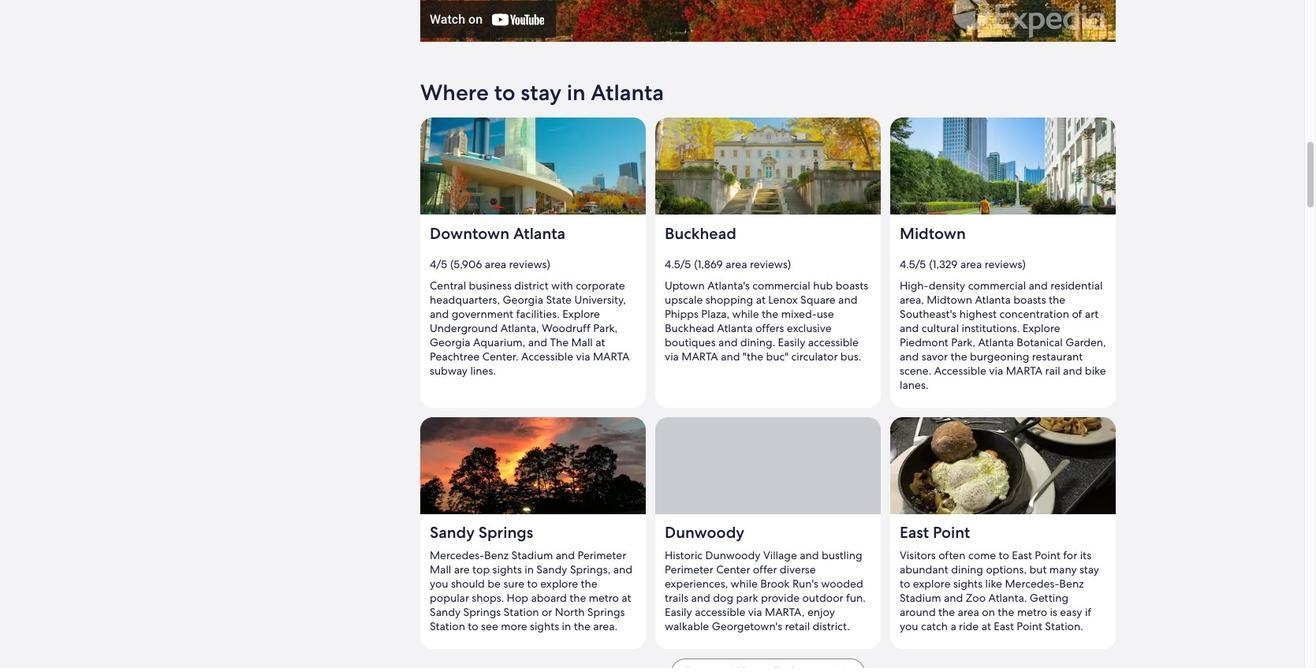 Task type: describe. For each thing, give the bounding box(es) containing it.
explore inside east point visitors often come to east point for its abundant dining options, but many stay to explore sights like mercedes-benz stadium and zoo atlanta. getting around the area on the metro is easy if you catch a ride at east point station.
[[913, 577, 951, 591]]

while inside uptown atlanta's commercial hub boasts upscale shopping at lenox square and phipps plaza, while the mixed-use buckhead atlanta offers exclusive boutiques and dining. easily accessible via marta and "the buc" circulator bus.
[[733, 307, 760, 321]]

springs,
[[570, 563, 611, 577]]

) for buckhead
[[788, 257, 792, 271]]

with
[[552, 278, 574, 293]]

boasts inside high-density commercial and residential area, midtown atlanta boasts the southeast's highest concentration of art and cultural institutions. explore piedmont park, atlanta botanical garden, and savor the burgeoning restaurant scene. accessible via marta rail and bike lanes.
[[1014, 293, 1047, 307]]

easily inside uptown atlanta's commercial hub boasts upscale shopping at lenox square and phipps plaza, while the mixed-use buckhead atlanta offers exclusive boutiques and dining. easily accessible via marta and "the buc" circulator bus.
[[778, 335, 806, 349]]

a
[[951, 620, 957, 634]]

circulator
[[792, 349, 838, 364]]

explore inside sandy springs mercedes-benz stadium and perimeter mall are top sights in sandy springs, and you should be sure to explore the popular shops. hop aboard the metro at sandy springs station or north springs station to see more sights in the area.
[[541, 577, 578, 591]]

commercial for buckhead
[[753, 278, 811, 293]]

lines.
[[471, 364, 496, 378]]

0 horizontal spatial stay
[[521, 78, 562, 107]]

1 horizontal spatial sights
[[530, 620, 560, 634]]

sure
[[504, 577, 525, 591]]

benz inside east point visitors often come to east point for its abundant dining options, but many stay to explore sights like mercedes-benz stadium and zoo atlanta. getting around the area on the metro is easy if you catch a ride at east point station.
[[1060, 577, 1085, 591]]

garden,
[[1066, 335, 1107, 349]]

explore inside high-density commercial and residential area, midtown atlanta boasts the southeast's highest concentration of art and cultural institutions. explore piedmont park, atlanta botanical garden, and savor the burgeoning restaurant scene. accessible via marta rail and bike lanes.
[[1023, 321, 1061, 335]]

enjoy
[[808, 606, 835, 620]]

scene.
[[900, 364, 932, 378]]

are
[[454, 563, 470, 577]]

offers
[[756, 321, 785, 335]]

mercedes- inside sandy springs mercedes-benz stadium and perimeter mall are top sights in sandy springs, and you should be sure to explore the popular shops. hop aboard the metro at sandy springs station or north springs station to see more sights in the area.
[[430, 549, 484, 563]]

downtown atlanta
[[430, 223, 566, 244]]

upscale
[[665, 293, 703, 307]]

aboard
[[531, 591, 567, 606]]

to right sure
[[528, 577, 538, 591]]

2 vertical spatial in
[[562, 620, 571, 634]]

bike
[[1086, 364, 1107, 378]]

"the
[[743, 349, 764, 364]]

area inside east point visitors often come to east point for its abundant dining options, but many stay to explore sights like mercedes-benz stadium and zoo atlanta. getting around the area on the metro is easy if you catch a ride at east point station.
[[958, 606, 980, 620]]

0 vertical spatial point
[[933, 523, 971, 543]]

shops.
[[472, 591, 504, 606]]

reviews for downtown atlanta
[[509, 257, 547, 271]]

outdoor
[[803, 591, 844, 606]]

headquarters,
[[430, 293, 500, 307]]

2 vertical spatial point
[[1017, 620, 1043, 634]]

world of coca cola featuring a city, city views and skyline image
[[421, 118, 646, 215]]

often
[[939, 549, 966, 563]]

diverse
[[780, 563, 816, 577]]

/5 for midtown
[[916, 257, 926, 271]]

1 vertical spatial sandy
[[537, 563, 568, 577]]

thumbs up diner got two thumbs up for us!  i had the low country heap minus the potatoes.  kendrick had waffles and bacon.  yum! image
[[891, 417, 1116, 514]]

accessible inside uptown atlanta's commercial hub boasts upscale shopping at lenox square and phipps plaza, while the mixed-use buckhead atlanta offers exclusive boutiques and dining. easily accessible via marta and "the buc" circulator bus.
[[809, 335, 859, 349]]

buc"
[[767, 349, 789, 364]]

0 horizontal spatial station
[[430, 620, 465, 634]]

retail
[[785, 620, 810, 634]]

4.5 for midtown
[[900, 257, 916, 271]]

walkable
[[665, 620, 710, 634]]

botanical
[[1017, 335, 1063, 349]]

1 vertical spatial georgia
[[430, 335, 471, 349]]

0 vertical spatial georgia
[[503, 293, 544, 307]]

business
[[469, 278, 512, 293]]

southeast's
[[900, 307, 957, 321]]

visitors
[[900, 549, 936, 563]]

central business district with corporate headquarters, georgia state university, and government facilities. explore underground atlanta, woodruff park, georgia aquarium, and the mall at peachtree center. accessible via marta subway lines.
[[430, 278, 630, 378]]

see
[[481, 620, 499, 634]]

the left ride
[[939, 606, 956, 620]]

stay inside east point visitors often come to east point for its abundant dining options, but many stay to explore sights like mercedes-benz stadium and zoo atlanta. getting around the area on the metro is easy if you catch a ride at east point station.
[[1080, 563, 1100, 577]]

wooded
[[822, 577, 864, 591]]

perimeter for historic
[[665, 563, 714, 577]]

the right the aboard
[[570, 591, 587, 606]]

boutiques
[[665, 335, 716, 349]]

marta for downtown atlanta
[[593, 349, 630, 364]]

if
[[1086, 606, 1092, 620]]

mixed-
[[782, 307, 817, 321]]

0 vertical spatial in
[[567, 78, 586, 107]]

of
[[1073, 307, 1083, 321]]

like
[[986, 577, 1003, 591]]

atlanta inside uptown atlanta's commercial hub boasts upscale shopping at lenox square and phipps plaza, while the mixed-use buckhead atlanta offers exclusive boutiques and dining. easily accessible via marta and "the buc" circulator bus.
[[717, 321, 753, 335]]

marta for buckhead
[[682, 349, 719, 364]]

and inside east point visitors often come to east point for its abundant dining options, but many stay to explore sights like mercedes-benz stadium and zoo atlanta. getting around the area on the metro is easy if you catch a ride at east point station.
[[944, 591, 964, 606]]

accessible inside "central business district with corporate headquarters, georgia state university, and government facilities. explore underground atlanta, woodruff park, georgia aquarium, and the mall at peachtree center. accessible via marta subway lines."
[[522, 349, 574, 364]]

atlanta history center showing autumn leaves and landscape views image
[[656, 118, 881, 215]]

the left of at the right top
[[1049, 293, 1066, 307]]

1,329
[[933, 257, 958, 271]]

center.
[[483, 349, 519, 364]]

for
[[1064, 549, 1078, 563]]

4.5 /5 ( 1,329 area reviews )
[[900, 257, 1026, 271]]

mall inside "central business district with corporate headquarters, georgia state university, and government facilities. explore underground atlanta, woodruff park, georgia aquarium, and the mall at peachtree center. accessible via marta subway lines."
[[572, 335, 593, 349]]

metro inside sandy springs mercedes-benz stadium and perimeter mall are top sights in sandy springs, and you should be sure to explore the popular shops. hop aboard the metro at sandy springs station or north springs station to see more sights in the area.
[[589, 591, 619, 606]]

at inside "central business district with corporate headquarters, georgia state university, and government facilities. explore underground atlanta, woodruff park, georgia aquarium, and the mall at peachtree center. accessible via marta subway lines."
[[596, 335, 606, 349]]

georgetown's
[[712, 620, 783, 634]]

0 horizontal spatial sights
[[493, 563, 522, 577]]

piedmont
[[900, 335, 949, 349]]

corporate
[[576, 278, 625, 293]]

( for downtown atlanta
[[451, 257, 454, 271]]

0 vertical spatial sandy
[[430, 523, 475, 543]]

to left see
[[468, 620, 479, 634]]

the right savor
[[951, 349, 968, 364]]

concentration
[[1000, 307, 1070, 321]]

popular
[[430, 591, 469, 606]]

many
[[1050, 563, 1077, 577]]

1 buckhead from the top
[[665, 223, 737, 244]]

( for midtown
[[930, 257, 933, 271]]

woodruff
[[542, 321, 591, 335]]

station.
[[1046, 620, 1084, 634]]

historic
[[665, 549, 703, 563]]

you inside sandy springs mercedes-benz stadium and perimeter mall are top sights in sandy springs, and you should be sure to explore the popular shops. hop aboard the metro at sandy springs station or north springs station to see more sights in the area.
[[430, 577, 449, 591]]

to right the where
[[494, 78, 516, 107]]

government
[[452, 307, 514, 321]]

brook
[[761, 577, 790, 591]]

on
[[983, 606, 996, 620]]

bustling
[[822, 549, 863, 563]]

village
[[764, 549, 798, 563]]

high-density commercial and residential area, midtown atlanta boasts the southeast's highest concentration of art and cultural institutions. explore piedmont park, atlanta botanical garden, and savor the burgeoning restaurant scene. accessible via marta rail and bike lanes.
[[900, 278, 1107, 392]]

district.
[[813, 620, 850, 634]]

uptown
[[665, 278, 705, 293]]

park, inside "central business district with corporate headquarters, georgia state university, and government facilities. explore underground atlanta, woodruff park, georgia aquarium, and the mall at peachtree center. accessible via marta subway lines."
[[594, 321, 618, 335]]

marta,
[[765, 606, 805, 620]]

boasts inside uptown atlanta's commercial hub boasts upscale shopping at lenox square and phipps plaza, while the mixed-use buckhead atlanta offers exclusive boutiques and dining. easily accessible via marta and "the buc" circulator bus.
[[836, 278, 869, 293]]

where
[[421, 78, 489, 107]]

federal reserve bank of atlanta featuring a garden, a city and cuddly or friendly animals image
[[891, 118, 1116, 215]]

more
[[501, 620, 528, 634]]

at inside sandy springs mercedes-benz stadium and perimeter mall are top sights in sandy springs, and you should be sure to explore the popular shops. hop aboard the metro at sandy springs station or north springs station to see more sights in the area.
[[622, 591, 632, 606]]

4.5 for buckhead
[[665, 257, 680, 271]]

should
[[451, 577, 485, 591]]

but
[[1030, 563, 1047, 577]]

cultural
[[922, 321, 959, 335]]

experiences,
[[665, 577, 728, 591]]

aquarium,
[[473, 335, 526, 349]]

underground
[[430, 321, 498, 335]]

/5 for downtown atlanta
[[437, 257, 447, 271]]

marta inside high-density commercial and residential area, midtown atlanta boasts the southeast's highest concentration of art and cultural institutions. explore piedmont park, atlanta botanical garden, and savor the burgeoning restaurant scene. accessible via marta rail and bike lanes.
[[1006, 364, 1043, 378]]



Task type: locate. For each thing, give the bounding box(es) containing it.
marta inside "central business district with corporate headquarters, georgia state university, and government facilities. explore underground atlanta, woodruff park, georgia aquarium, and the mall at peachtree center. accessible via marta subway lines."
[[593, 349, 630, 364]]

0 vertical spatial midtown
[[900, 223, 966, 244]]

via inside high-density commercial and residential area, midtown atlanta boasts the southeast's highest concentration of art and cultural institutions. explore piedmont park, atlanta botanical garden, and savor the burgeoning restaurant scene. accessible via marta rail and bike lanes.
[[990, 364, 1004, 378]]

1 horizontal spatial accessible
[[809, 335, 859, 349]]

via down phipps
[[665, 349, 679, 364]]

subway
[[430, 364, 468, 378]]

reviews for buckhead
[[750, 257, 788, 271]]

0 vertical spatial stadium
[[512, 549, 553, 563]]

accessible inside high-density commercial and residential area, midtown atlanta boasts the southeast's highest concentration of art and cultural institutions. explore piedmont park, atlanta botanical garden, and savor the burgeoning restaurant scene. accessible via marta rail and bike lanes.
[[935, 364, 987, 378]]

5,906
[[454, 257, 482, 271]]

midtown up cultural
[[927, 293, 973, 307]]

marta inside uptown atlanta's commercial hub boasts upscale shopping at lenox square and phipps plaza, while the mixed-use buckhead atlanta offers exclusive boutiques and dining. easily accessible via marta and "the buc" circulator bus.
[[682, 349, 719, 364]]

state
[[546, 293, 572, 307]]

) for midtown
[[1023, 257, 1026, 271]]

at inside uptown atlanta's commercial hub boasts upscale shopping at lenox square and phipps plaza, while the mixed-use buckhead atlanta offers exclusive boutiques and dining. easily accessible via marta and "the buc" circulator bus.
[[756, 293, 766, 307]]

1 vertical spatial buckhead
[[665, 321, 715, 335]]

4.5 /5 ( 1,869 area reviews )
[[665, 257, 792, 271]]

buckhead up 1,869
[[665, 223, 737, 244]]

0 horizontal spatial perimeter
[[578, 549, 627, 563]]

east up visitors
[[900, 523, 930, 543]]

1 horizontal spatial accessible
[[935, 364, 987, 378]]

atlanta's
[[708, 278, 750, 293]]

springs right north
[[588, 606, 625, 620]]

sights left like
[[954, 577, 983, 591]]

mercedes- inside east point visitors often come to east point for its abundant dining options, but many stay to explore sights like mercedes-benz stadium and zoo atlanta. getting around the area on the metro is easy if you catch a ride at east point station.
[[1005, 577, 1060, 591]]

the
[[550, 335, 569, 349]]

mall left the are
[[430, 563, 452, 577]]

accessible inside dunwoody historic dunwoody village and bustling perimeter center offer diverse experiences, while brook run's wooded trails and dog park provide outdoor fun. easily accessible via marta, enjoy walkable georgetown's retail district.
[[695, 606, 746, 620]]

/5 up 'central'
[[437, 257, 447, 271]]

1 ) from the left
[[547, 257, 551, 271]]

explore up the restaurant
[[1023, 321, 1061, 335]]

commercial up "highest"
[[969, 278, 1027, 293]]

accessible
[[809, 335, 859, 349], [695, 606, 746, 620]]

via down institutions.
[[990, 364, 1004, 378]]

1 horizontal spatial park,
[[952, 335, 976, 349]]

1 vertical spatial you
[[900, 620, 919, 634]]

1 vertical spatial while
[[731, 577, 758, 591]]

1 horizontal spatial reviews
[[750, 257, 788, 271]]

sights right top
[[493, 563, 522, 577]]

2 horizontal spatial reviews
[[985, 257, 1023, 271]]

2 vertical spatial east
[[994, 620, 1015, 634]]

district
[[515, 278, 549, 293]]

around
[[900, 606, 936, 620]]

perimeter for springs
[[578, 549, 627, 563]]

density
[[929, 278, 966, 293]]

) up lenox at the top of page
[[788, 257, 792, 271]]

accessible down experiences,
[[695, 606, 746, 620]]

1 vertical spatial in
[[525, 563, 534, 577]]

come
[[969, 549, 997, 563]]

1 commercial from the left
[[753, 278, 811, 293]]

accessible down use
[[809, 335, 859, 349]]

via
[[576, 349, 591, 364], [665, 349, 679, 364], [990, 364, 1004, 378], [749, 606, 763, 620]]

2 ) from the left
[[788, 257, 792, 271]]

2 ( from the left
[[694, 257, 698, 271]]

( up density
[[930, 257, 933, 271]]

sandy down should at the bottom left
[[430, 606, 461, 620]]

at left trails
[[622, 591, 632, 606]]

1 horizontal spatial marta
[[682, 349, 719, 364]]

benz up easy
[[1060, 577, 1085, 591]]

perimeter inside sandy springs mercedes-benz stadium and perimeter mall are top sights in sandy springs, and you should be sure to explore the popular shops. hop aboard the metro at sandy springs station or north springs station to see more sights in the area.
[[578, 549, 627, 563]]

metro inside east point visitors often come to east point for its abundant dining options, but many stay to explore sights like mercedes-benz stadium and zoo atlanta. getting around the area on the metro is easy if you catch a ride at east point station.
[[1018, 606, 1048, 620]]

while inside dunwoody historic dunwoody village and bustling perimeter center offer diverse experiences, while brook run's wooded trails and dog park provide outdoor fun. easily accessible via marta, enjoy walkable georgetown's retail district.
[[731, 577, 758, 591]]

station
[[504, 606, 539, 620], [430, 620, 465, 634]]

1 vertical spatial east
[[1013, 549, 1033, 563]]

( right 4
[[451, 257, 454, 271]]

0 horizontal spatial commercial
[[753, 278, 811, 293]]

georgia up atlanta, on the left
[[503, 293, 544, 307]]

commercial up mixed-
[[753, 278, 811, 293]]

via inside "central business district with corporate headquarters, georgia state university, and government facilities. explore underground atlanta, woodruff park, georgia aquarium, and the mall at peachtree center. accessible via marta subway lines."
[[576, 349, 591, 364]]

2 /5 from the left
[[680, 257, 691, 271]]

area right 1,329
[[961, 257, 982, 271]]

offer
[[753, 563, 777, 577]]

metro up area.
[[589, 591, 619, 606]]

1 horizontal spatial easily
[[778, 335, 806, 349]]

phipps
[[665, 307, 699, 321]]

2 horizontal spatial sights
[[954, 577, 983, 591]]

/5 for buckhead
[[680, 257, 691, 271]]

1 horizontal spatial (
[[694, 257, 698, 271]]

explore down visitors
[[913, 577, 951, 591]]

area left on
[[958, 606, 980, 620]]

point up often
[[933, 523, 971, 543]]

trails
[[665, 591, 689, 606]]

1 /5 from the left
[[437, 257, 447, 271]]

2 explore from the left
[[913, 577, 951, 591]]

uptown atlanta's commercial hub boasts upscale shopping at lenox square and phipps plaza, while the mixed-use buckhead atlanta offers exclusive boutiques and dining. easily accessible via marta and "the buc" circulator bus.
[[665, 278, 869, 364]]

while
[[733, 307, 760, 321], [731, 577, 758, 591]]

0 horizontal spatial mercedes-
[[430, 549, 484, 563]]

metro left is
[[1018, 606, 1048, 620]]

station down popular
[[430, 620, 465, 634]]

boasts
[[836, 278, 869, 293], [1014, 293, 1047, 307]]

0 horizontal spatial you
[[430, 577, 449, 591]]

stay up world of coca cola featuring a city, city views and skyline image
[[521, 78, 562, 107]]

park, right savor
[[952, 335, 976, 349]]

2 horizontal spatial /5
[[916, 257, 926, 271]]

area
[[485, 257, 507, 271], [726, 257, 748, 271], [961, 257, 982, 271], [958, 606, 980, 620]]

area.
[[594, 620, 618, 634]]

3 ( from the left
[[930, 257, 933, 271]]

1 vertical spatial benz
[[1060, 577, 1085, 591]]

at inside east point visitors often come to east point for its abundant dining options, but many stay to explore sights like mercedes-benz stadium and zoo atlanta. getting around the area on the metro is easy if you catch a ride at east point station.
[[982, 620, 992, 634]]

dining.
[[741, 335, 776, 349]]

via right the
[[576, 349, 591, 364]]

at right ride
[[982, 620, 992, 634]]

via inside uptown atlanta's commercial hub boasts upscale shopping at lenox square and phipps plaza, while the mixed-use buckhead atlanta offers exclusive boutiques and dining. easily accessible via marta and "the buc" circulator bus.
[[665, 349, 679, 364]]

1 vertical spatial midtown
[[927, 293, 973, 307]]

0 horizontal spatial accessible
[[695, 606, 746, 620]]

area for midtown
[[961, 257, 982, 271]]

0 horizontal spatial park,
[[594, 321, 618, 335]]

dunwoody historic dunwoody village and bustling perimeter center offer diverse experiences, while brook run's wooded trails and dog park provide outdoor fun. easily accessible via marta, enjoy walkable georgetown's retail district.
[[665, 523, 866, 634]]

1 vertical spatial stay
[[1080, 563, 1100, 577]]

1 horizontal spatial stay
[[1080, 563, 1100, 577]]

sandy up the aboard
[[537, 563, 568, 577]]

0 horizontal spatial 4.5
[[665, 257, 680, 271]]

sights
[[493, 563, 522, 577], [954, 577, 983, 591], [530, 620, 560, 634]]

east down atlanta.
[[994, 620, 1015, 634]]

explore down the with
[[563, 307, 600, 321]]

0 horizontal spatial explore
[[563, 307, 600, 321]]

north
[[555, 606, 585, 620]]

atlanta,
[[501, 321, 539, 335]]

1 horizontal spatial boasts
[[1014, 293, 1047, 307]]

commercial inside high-density commercial and residential area, midtown atlanta boasts the southeast's highest concentration of art and cultural institutions. explore piedmont park, atlanta botanical garden, and savor the burgeoning restaurant scene. accessible via marta rail and bike lanes.
[[969, 278, 1027, 293]]

( up uptown
[[694, 257, 698, 271]]

/5 up high-
[[916, 257, 926, 271]]

downtown
[[430, 223, 510, 244]]

lanes.
[[900, 378, 929, 392]]

/5
[[437, 257, 447, 271], [680, 257, 691, 271], [916, 257, 926, 271]]

marta down 'plaza,'
[[682, 349, 719, 364]]

area up business
[[485, 257, 507, 271]]

the left area.
[[574, 620, 591, 634]]

midtown inside high-density commercial and residential area, midtown atlanta boasts the southeast's highest concentration of art and cultural institutions. explore piedmont park, atlanta botanical garden, and savor the burgeoning restaurant scene. accessible via marta rail and bike lanes.
[[927, 293, 973, 307]]

high-
[[900, 278, 929, 293]]

point
[[933, 523, 971, 543], [1035, 549, 1061, 563], [1017, 620, 1043, 634]]

to up "around"
[[900, 577, 911, 591]]

3 ) from the left
[[1023, 257, 1026, 271]]

1 horizontal spatial /5
[[680, 257, 691, 271]]

marta right the
[[593, 349, 630, 364]]

0 horizontal spatial /5
[[437, 257, 447, 271]]

provide
[[761, 591, 800, 606]]

dunwoody up historic
[[665, 523, 745, 543]]

2 vertical spatial sandy
[[430, 606, 461, 620]]

benz inside sandy springs mercedes-benz stadium and perimeter mall are top sights in sandy springs, and you should be sure to explore the popular shops. hop aboard the metro at sandy springs station or north springs station to see more sights in the area.
[[484, 549, 509, 563]]

0 vertical spatial mall
[[572, 335, 593, 349]]

sandy
[[430, 523, 475, 543], [537, 563, 568, 577], [430, 606, 461, 620]]

buckhead
[[665, 223, 737, 244], [665, 321, 715, 335]]

park
[[736, 591, 759, 606]]

sights inside east point visitors often come to east point for its abundant dining options, but many stay to explore sights like mercedes-benz stadium and zoo atlanta. getting around the area on the metro is easy if you catch a ride at east point station.
[[954, 577, 983, 591]]

1 vertical spatial easily
[[665, 606, 693, 620]]

buckhead down upscale
[[665, 321, 715, 335]]

1 horizontal spatial mercedes-
[[1005, 577, 1060, 591]]

easily down mixed-
[[778, 335, 806, 349]]

area for downtown atlanta
[[485, 257, 507, 271]]

the inside uptown atlanta's commercial hub boasts upscale shopping at lenox square and phipps plaza, while the mixed-use buckhead atlanta offers exclusive boutiques and dining. easily accessible via marta and "the buc" circulator bus.
[[762, 307, 779, 321]]

center
[[717, 563, 751, 577]]

0 horizontal spatial (
[[451, 257, 454, 271]]

stadium down abundant
[[900, 591, 942, 606]]

) for downtown atlanta
[[547, 257, 551, 271]]

1 vertical spatial dunwoody
[[706, 549, 761, 563]]

rail
[[1046, 364, 1061, 378]]

1,869
[[698, 257, 723, 271]]

0 horizontal spatial benz
[[484, 549, 509, 563]]

hop
[[507, 591, 529, 606]]

explore inside "central business district with corporate headquarters, georgia state university, and government facilities. explore underground atlanta, woodruff park, georgia aquarium, and the mall at peachtree center. accessible via marta subway lines."
[[563, 307, 600, 321]]

mall
[[572, 335, 593, 349], [430, 563, 452, 577]]

1 vertical spatial stadium
[[900, 591, 942, 606]]

1 horizontal spatial explore
[[913, 577, 951, 591]]

mall inside sandy springs mercedes-benz stadium and perimeter mall are top sights in sandy springs, and you should be sure to explore the popular shops. hop aboard the metro at sandy springs station or north springs station to see more sights in the area.
[[430, 563, 452, 577]]

1 horizontal spatial you
[[900, 620, 919, 634]]

0 vertical spatial east
[[900, 523, 930, 543]]

stadium inside east point visitors often come to east point for its abundant dining options, but many stay to explore sights like mercedes-benz stadium and zoo atlanta. getting around the area on the metro is easy if you catch a ride at east point station.
[[900, 591, 942, 606]]

sandy up the are
[[430, 523, 475, 543]]

the right on
[[998, 606, 1015, 620]]

dog
[[713, 591, 734, 606]]

1 4.5 from the left
[[665, 257, 680, 271]]

you left the are
[[430, 577, 449, 591]]

2 horizontal spatial )
[[1023, 257, 1026, 271]]

1 horizontal spatial georgia
[[503, 293, 544, 307]]

0 horizontal spatial mall
[[430, 563, 452, 577]]

perimeter inside dunwoody historic dunwoody village and bustling perimeter center offer diverse experiences, while brook run's wooded trails and dog park provide outdoor fun. easily accessible via marta, enjoy walkable georgetown's retail district.
[[665, 563, 714, 577]]

you left catch
[[900, 620, 919, 634]]

) up the concentration
[[1023, 257, 1026, 271]]

1 reviews from the left
[[509, 257, 547, 271]]

0 vertical spatial while
[[733, 307, 760, 321]]

use
[[817, 307, 835, 321]]

georgia up subway on the bottom left of the page
[[430, 335, 471, 349]]

1 horizontal spatial benz
[[1060, 577, 1085, 591]]

ride
[[960, 620, 979, 634]]

area for buckhead
[[726, 257, 748, 271]]

0 horizontal spatial accessible
[[522, 349, 574, 364]]

point left for
[[1035, 549, 1061, 563]]

stadium inside sandy springs mercedes-benz stadium and perimeter mall are top sights in sandy springs, and you should be sure to explore the popular shops. hop aboard the metro at sandy springs station or north springs station to see more sights in the area.
[[512, 549, 553, 563]]

)
[[547, 257, 551, 271], [788, 257, 792, 271], [1023, 257, 1026, 271]]

you inside east point visitors often come to east point for its abundant dining options, but many stay to explore sights like mercedes-benz stadium and zoo atlanta. getting around the area on the metro is easy if you catch a ride at east point station.
[[900, 620, 919, 634]]

accessible down woodruff at the left of page
[[522, 349, 574, 364]]

1 horizontal spatial commercial
[[969, 278, 1027, 293]]

2 horizontal spatial marta
[[1006, 364, 1043, 378]]

1 explore from the left
[[541, 577, 578, 591]]

reviews up district
[[509, 257, 547, 271]]

to
[[494, 78, 516, 107], [999, 549, 1010, 563], [528, 577, 538, 591], [900, 577, 911, 591], [468, 620, 479, 634]]

hub
[[814, 278, 833, 293]]

1 horizontal spatial metro
[[1018, 606, 1048, 620]]

3 reviews from the left
[[985, 257, 1023, 271]]

reviews up "highest"
[[985, 257, 1023, 271]]

0 horizontal spatial georgia
[[430, 335, 471, 349]]

where to stay in atlanta
[[421, 78, 664, 107]]

easily inside dunwoody historic dunwoody village and bustling perimeter center offer diverse experiences, while brook run's wooded trails and dog park provide outdoor fun. easily accessible via marta, enjoy walkable georgetown's retail district.
[[665, 606, 693, 620]]

2 reviews from the left
[[750, 257, 788, 271]]

0 vertical spatial you
[[430, 577, 449, 591]]

options,
[[987, 563, 1027, 577]]

4.5 up high-
[[900, 257, 916, 271]]

reviews
[[509, 257, 547, 271], [750, 257, 788, 271], [985, 257, 1023, 271]]

0 horizontal spatial marta
[[593, 349, 630, 364]]

1 horizontal spatial mall
[[572, 335, 593, 349]]

sandy springs mercedes-benz stadium and perimeter mall are top sights in sandy springs, and you should be sure to explore the popular shops. hop aboard the metro at sandy springs station or north springs station to see more sights in the area.
[[430, 523, 633, 634]]

buckhead inside uptown atlanta's commercial hub boasts upscale shopping at lenox square and phipps plaza, while the mixed-use buckhead atlanta offers exclusive boutiques and dining. easily accessible via marta and "the buc" circulator bus.
[[665, 321, 715, 335]]

east
[[900, 523, 930, 543], [1013, 549, 1033, 563], [994, 620, 1015, 634]]

fun.
[[847, 591, 866, 606]]

stay
[[521, 78, 562, 107], [1080, 563, 1100, 577]]

benz up the be in the bottom of the page
[[484, 549, 509, 563]]

at left lenox at the top of page
[[756, 293, 766, 307]]

sights down the aboard
[[530, 620, 560, 634]]

2 horizontal spatial (
[[930, 257, 933, 271]]

0 horizontal spatial explore
[[541, 577, 578, 591]]

marta left "rail"
[[1006, 364, 1043, 378]]

reviews for midtown
[[985, 257, 1023, 271]]

via inside dunwoody historic dunwoody village and bustling perimeter center offer diverse experiences, while brook run's wooded trails and dog park provide outdoor fun. easily accessible via marta, enjoy walkable georgetown's retail district.
[[749, 606, 763, 620]]

the up north
[[581, 577, 598, 591]]

boasts up botanical
[[1014, 293, 1047, 307]]

park, down university, on the left top of page
[[594, 321, 618, 335]]

springs up top
[[479, 523, 534, 543]]

2 buckhead from the top
[[665, 321, 715, 335]]

0 horizontal spatial )
[[547, 257, 551, 271]]

0 horizontal spatial metro
[[589, 591, 619, 606]]

reviews up lenox at the top of page
[[750, 257, 788, 271]]

station left "or"
[[504, 606, 539, 620]]

dunwoody up the dog
[[706, 549, 761, 563]]

exclusive
[[787, 321, 832, 335]]

park, inside high-density commercial and residential area, midtown atlanta boasts the southeast's highest concentration of art and cultural institutions. explore piedmont park, atlanta botanical garden, and savor the burgeoning restaurant scene. accessible via marta rail and bike lanes.
[[952, 335, 976, 349]]

atlanta.
[[989, 591, 1028, 606]]

or
[[542, 606, 553, 620]]

to right the come
[[999, 549, 1010, 563]]

highest
[[960, 307, 997, 321]]

stadium up sure
[[512, 549, 553, 563]]

stadium
[[512, 549, 553, 563], [900, 591, 942, 606]]

2 commercial from the left
[[969, 278, 1027, 293]]

3 /5 from the left
[[916, 257, 926, 271]]

perimeter up trails
[[665, 563, 714, 577]]

dining
[[952, 563, 984, 577]]

4.5 up uptown
[[665, 257, 680, 271]]

2 4.5 from the left
[[900, 257, 916, 271]]

0 vertical spatial dunwoody
[[665, 523, 745, 543]]

east point visitors often come to east point for its abundant dining options, but many stay to explore sights like mercedes-benz stadium and zoo atlanta. getting around the area on the metro is easy if you catch a ride at east point station.
[[900, 523, 1100, 634]]

is
[[1051, 606, 1058, 620]]

art
[[1086, 307, 1099, 321]]

the left mixed-
[[762, 307, 779, 321]]

1 horizontal spatial explore
[[1023, 321, 1061, 335]]

bus.
[[841, 349, 862, 364]]

1 vertical spatial accessible
[[695, 606, 746, 620]]

0 vertical spatial accessible
[[809, 335, 859, 349]]

peachtree
[[430, 349, 480, 364]]

0 horizontal spatial stadium
[[512, 549, 553, 563]]

area up atlanta's
[[726, 257, 748, 271]]

1 horizontal spatial station
[[504, 606, 539, 620]]

at right woodruff at the left of page
[[596, 335, 606, 349]]

) up district
[[547, 257, 551, 271]]

area,
[[900, 293, 925, 307]]

0 vertical spatial benz
[[484, 549, 509, 563]]

commercial for midtown
[[969, 278, 1027, 293]]

0 vertical spatial buckhead
[[665, 223, 737, 244]]

lenox
[[769, 293, 798, 307]]

1 horizontal spatial stadium
[[900, 591, 942, 606]]

(
[[451, 257, 454, 271], [694, 257, 698, 271], [930, 257, 933, 271]]

1 ( from the left
[[451, 257, 454, 271]]

zoo
[[966, 591, 986, 606]]

commercial inside uptown atlanta's commercial hub boasts upscale shopping at lenox square and phipps plaza, while the mixed-use buckhead atlanta offers exclusive boutiques and dining. easily accessible via marta and "the buc" circulator bus.
[[753, 278, 811, 293]]

1 horizontal spatial perimeter
[[665, 563, 714, 577]]

via left marta, on the bottom right of page
[[749, 606, 763, 620]]

in
[[567, 78, 586, 107], [525, 563, 534, 577], [562, 620, 571, 634]]

midtown
[[900, 223, 966, 244], [927, 293, 973, 307]]

1 vertical spatial point
[[1035, 549, 1061, 563]]

easily
[[778, 335, 806, 349], [665, 606, 693, 620]]

easily down experiences,
[[665, 606, 693, 620]]

0 vertical spatial easily
[[778, 335, 806, 349]]

1 vertical spatial mall
[[430, 563, 452, 577]]

explore up north
[[541, 577, 578, 591]]

0 vertical spatial mercedes-
[[430, 549, 484, 563]]

springs
[[479, 523, 534, 543], [464, 606, 501, 620], [588, 606, 625, 620]]

savor
[[922, 349, 948, 364]]

marta
[[593, 349, 630, 364], [682, 349, 719, 364], [1006, 364, 1043, 378]]

residential
[[1051, 278, 1103, 293]]

1 vertical spatial mercedes-
[[1005, 577, 1060, 591]]

1 horizontal spatial )
[[788, 257, 792, 271]]

east right the come
[[1013, 549, 1033, 563]]

accessible right "scene."
[[935, 364, 987, 378]]

mall right the
[[572, 335, 593, 349]]

0 horizontal spatial boasts
[[836, 278, 869, 293]]

boasts right hub
[[836, 278, 869, 293]]

midtown up 1,329
[[900, 223, 966, 244]]

be
[[488, 577, 501, 591]]

springs down the be in the bottom of the page
[[464, 606, 501, 620]]

1 horizontal spatial 4.5
[[900, 257, 916, 271]]

( for buckhead
[[694, 257, 698, 271]]

0 horizontal spatial reviews
[[509, 257, 547, 271]]

0 vertical spatial stay
[[521, 78, 562, 107]]

stay right for
[[1080, 563, 1100, 577]]

point left is
[[1017, 620, 1043, 634]]

0 horizontal spatial easily
[[665, 606, 693, 620]]

perimeter up north
[[578, 549, 627, 563]]

/5 up uptown
[[680, 257, 691, 271]]

just incredible sunset image
[[421, 417, 646, 514]]

catch
[[922, 620, 948, 634]]



Task type: vqa. For each thing, say whether or not it's contained in the screenshot.
the right (
yes



